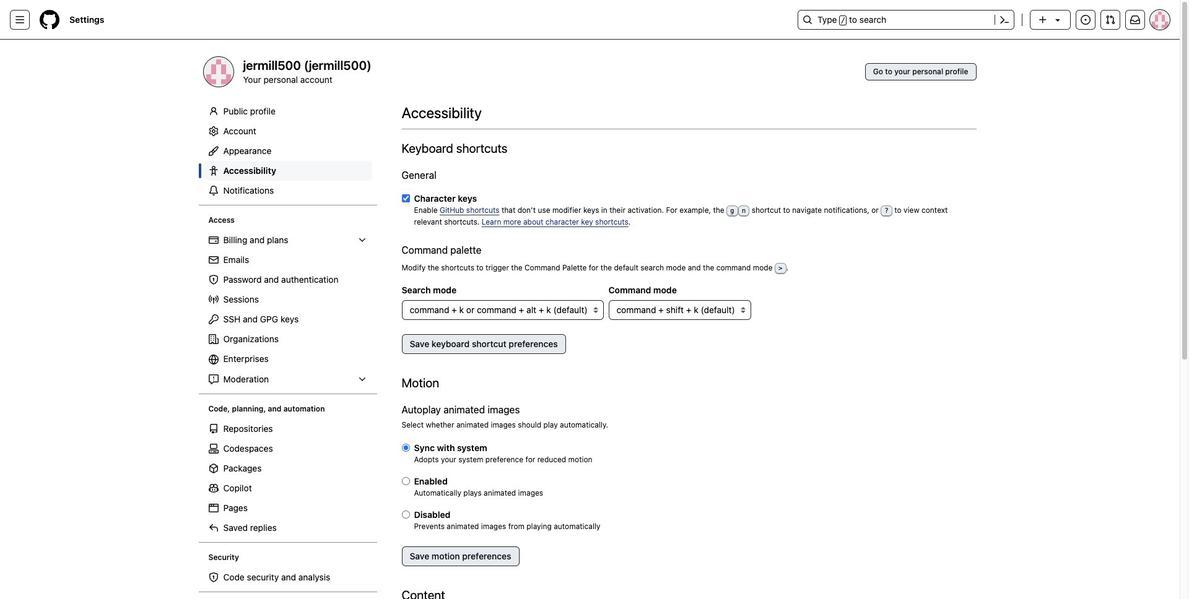 Task type: locate. For each thing, give the bounding box(es) containing it.
reply image
[[208, 523, 218, 533]]

3 list from the top
[[204, 568, 372, 588]]

notifications image
[[1131, 15, 1141, 25]]

shield lock image
[[208, 275, 218, 285]]

None checkbox
[[402, 195, 410, 203]]

2 vertical spatial list
[[204, 568, 372, 588]]

mail image
[[208, 255, 218, 265]]

broadcast image
[[208, 295, 218, 305]]

organization image
[[208, 335, 218, 344]]

git pull request image
[[1106, 15, 1116, 25]]

browser image
[[208, 504, 218, 514]]

None radio
[[402, 444, 410, 452]]

repo image
[[208, 424, 218, 434]]

list
[[204, 230, 372, 390], [204, 419, 372, 538], [204, 568, 372, 588]]

0 vertical spatial list
[[204, 230, 372, 390]]

bell image
[[208, 186, 218, 196]]

1 vertical spatial list
[[204, 419, 372, 538]]

command palette image
[[1000, 15, 1010, 25]]

None radio
[[402, 477, 410, 486], [402, 511, 410, 519], [402, 477, 410, 486], [402, 511, 410, 519]]

triangle down image
[[1053, 15, 1063, 25]]

accessibility image
[[208, 166, 218, 176]]



Task type: describe. For each thing, give the bounding box(es) containing it.
@jermill500 image
[[204, 57, 233, 87]]

homepage image
[[40, 10, 59, 30]]

1 list from the top
[[204, 230, 372, 390]]

package image
[[208, 464, 218, 474]]

globe image
[[208, 355, 218, 365]]

2 list from the top
[[204, 419, 372, 538]]

key image
[[208, 315, 218, 325]]

gear image
[[208, 126, 218, 136]]

person image
[[208, 107, 218, 116]]

plus image
[[1038, 15, 1048, 25]]

codespaces image
[[208, 444, 218, 454]]

paintbrush image
[[208, 146, 218, 156]]

shield lock image
[[208, 573, 218, 583]]

issue opened image
[[1081, 15, 1091, 25]]

copilot image
[[208, 484, 218, 494]]



Task type: vqa. For each thing, say whether or not it's contained in the screenshot.
first star image from the top
no



